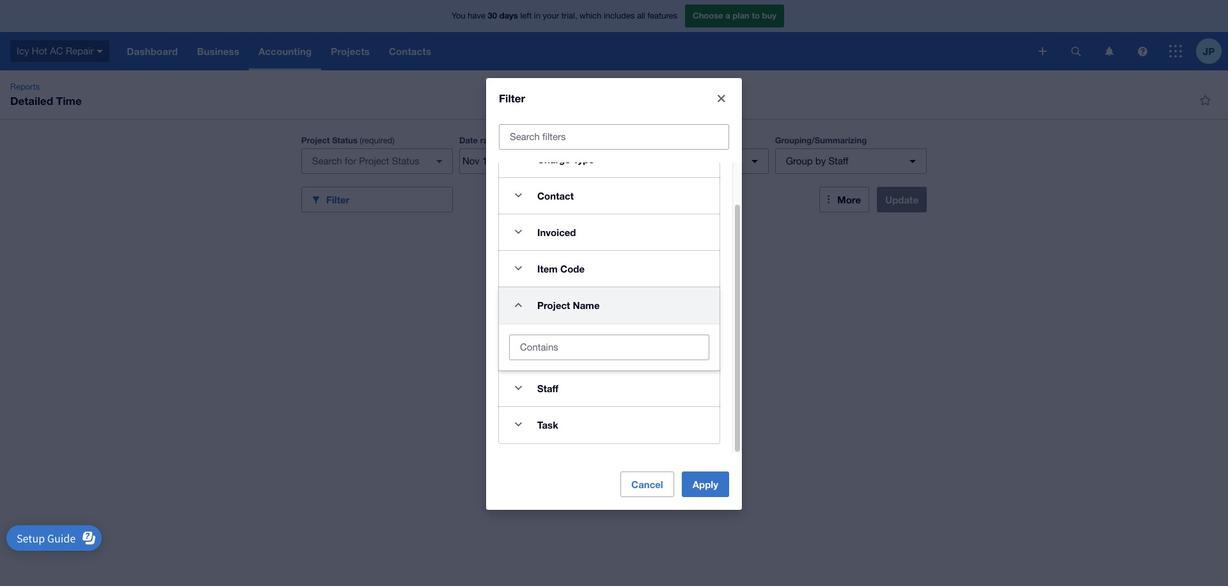 Task type: describe. For each thing, give the bounding box(es) containing it.
filter inside dialog
[[499, 91, 526, 105]]

name
[[573, 299, 600, 311]]

:
[[503, 135, 506, 145]]

charge
[[538, 153, 571, 165]]

project for project name
[[538, 299, 571, 311]]

status
[[332, 135, 358, 145]]

1 horizontal spatial svg image
[[1138, 46, 1148, 56]]

hot
[[32, 45, 47, 56]]

left
[[521, 11, 532, 21]]

update button
[[878, 187, 927, 213]]

svg image inside icy hot ac repair popup button
[[97, 50, 103, 53]]

you
[[452, 11, 466, 21]]

0 horizontal spatial svg image
[[1106, 46, 1114, 56]]

2 horizontal spatial svg image
[[1072, 46, 1081, 56]]

task
[[538, 419, 559, 430]]

more
[[838, 194, 862, 205]]

date
[[460, 135, 478, 145]]

expand image for task
[[506, 412, 531, 437]]

Contains field
[[510, 335, 709, 359]]

collapse image
[[506, 292, 531, 318]]

ac
[[50, 45, 63, 56]]

reports
[[10, 82, 40, 92]]

columns selected
[[642, 156, 717, 166]]

1 horizontal spatial svg image
[[1039, 47, 1047, 55]]

columns
[[642, 156, 678, 166]]

selected
[[681, 156, 717, 166]]

month
[[526, 136, 549, 145]]

days
[[500, 10, 518, 21]]

contact
[[538, 190, 574, 201]]

required
[[362, 136, 393, 145]]

range
[[480, 135, 503, 145]]

which
[[580, 11, 602, 21]]

staff inside popup button
[[829, 156, 849, 166]]

your
[[543, 11, 559, 21]]

type
[[573, 153, 595, 165]]

a
[[726, 10, 731, 21]]

reports link
[[5, 81, 45, 93]]

icy hot ac repair button
[[0, 32, 117, 70]]

more button
[[820, 187, 870, 213]]

filter button
[[301, 187, 453, 213]]

you have 30 days left in your trial, which includes all features
[[452, 10, 678, 21]]

project status ( required )
[[301, 135, 395, 145]]

filter inside button
[[326, 194, 350, 205]]

apply
[[693, 478, 719, 490]]

apply button
[[682, 471, 730, 497]]

filter dialog
[[486, 78, 742, 510]]

update
[[886, 194, 919, 205]]

jp banner
[[0, 0, 1229, 70]]

to
[[752, 10, 760, 21]]

trial,
[[562, 11, 578, 21]]

cancel button
[[621, 471, 674, 497]]

staff inside filter dialog
[[538, 382, 559, 394]]

expand image for staff
[[506, 375, 531, 401]]

this
[[508, 136, 523, 145]]



Task type: locate. For each thing, give the bounding box(es) containing it.
filter up this
[[499, 91, 526, 105]]

by
[[816, 156, 826, 166]]

1 vertical spatial project
[[538, 299, 571, 311]]

project inside filter dialog
[[538, 299, 571, 311]]

svg image
[[1072, 46, 1081, 56], [1039, 47, 1047, 55], [97, 50, 103, 53]]

1 vertical spatial expand image
[[506, 412, 531, 437]]

expand image for invoiced
[[506, 219, 531, 245]]

1 expand image from the top
[[506, 219, 531, 245]]

project for project status ( required )
[[301, 135, 330, 145]]

icy hot ac repair
[[17, 45, 94, 56]]

0 vertical spatial project
[[301, 135, 330, 145]]

project left name
[[538, 299, 571, 311]]

1 expand image from the top
[[506, 146, 531, 172]]

4 expand image from the top
[[506, 375, 531, 401]]

columns selected button
[[618, 148, 769, 174]]

group by staff button
[[776, 148, 927, 174]]

1 vertical spatial filter
[[326, 194, 350, 205]]

staff up task
[[538, 382, 559, 394]]

0 vertical spatial filter
[[499, 91, 526, 105]]

group
[[786, 156, 813, 166]]

invoiced
[[538, 226, 576, 238]]

2 expand image from the top
[[506, 183, 531, 208]]

staff
[[829, 156, 849, 166], [538, 382, 559, 394]]

close image
[[709, 85, 735, 111]]

1 horizontal spatial staff
[[829, 156, 849, 166]]

code
[[561, 263, 585, 274]]

0 vertical spatial expand image
[[506, 219, 531, 245]]

staff right by
[[829, 156, 849, 166]]

choose a plan to buy
[[693, 10, 777, 21]]

0 horizontal spatial filter
[[326, 194, 350, 205]]

plan
[[733, 10, 750, 21]]

Search filters field
[[500, 124, 729, 149]]

jp
[[1204, 45, 1216, 57]]

expand image left task
[[506, 412, 531, 437]]

3 expand image from the top
[[506, 256, 531, 281]]

2 horizontal spatial svg image
[[1170, 45, 1183, 58]]

all
[[637, 11, 646, 21]]

buy
[[763, 10, 777, 21]]

expand image for item code
[[506, 256, 531, 281]]

navigation inside jp "banner"
[[117, 32, 1031, 70]]

1 horizontal spatial filter
[[499, 91, 526, 105]]

repair
[[66, 45, 94, 56]]

in
[[534, 11, 541, 21]]

grouping/summarizing
[[776, 135, 867, 145]]

choose
[[693, 10, 724, 21]]

0 vertical spatial staff
[[829, 156, 849, 166]]

(
[[360, 136, 362, 145]]

0 horizontal spatial svg image
[[97, 50, 103, 53]]

item
[[538, 263, 558, 274]]

svg image
[[1170, 45, 1183, 58], [1106, 46, 1114, 56], [1138, 46, 1148, 56]]

cancel
[[632, 478, 664, 490]]

project name
[[538, 299, 600, 311]]

1 vertical spatial staff
[[538, 382, 559, 394]]

project
[[301, 135, 330, 145], [538, 299, 571, 311]]

1 horizontal spatial project
[[538, 299, 571, 311]]

30
[[488, 10, 497, 21]]

0 horizontal spatial staff
[[538, 382, 559, 394]]

item code
[[538, 263, 585, 274]]

jp button
[[1197, 32, 1229, 70]]

group by staff
[[786, 156, 849, 166]]

icy
[[17, 45, 29, 56]]

charge type
[[538, 153, 595, 165]]

2 expand image from the top
[[506, 412, 531, 437]]

features
[[648, 11, 678, 21]]

time
[[56, 94, 82, 108]]

includes
[[604, 11, 635, 21]]

expand image left invoiced
[[506, 219, 531, 245]]

detailed
[[10, 94, 53, 108]]

project left 'status'
[[301, 135, 330, 145]]

expand image for charge type
[[506, 146, 531, 172]]

0 horizontal spatial project
[[301, 135, 330, 145]]

expand image for contact
[[506, 183, 531, 208]]

have
[[468, 11, 486, 21]]

expand image
[[506, 219, 531, 245], [506, 412, 531, 437]]

expand image
[[506, 146, 531, 172], [506, 183, 531, 208], [506, 256, 531, 281], [506, 375, 531, 401]]

reports detailed time
[[10, 82, 82, 108]]

)
[[393, 136, 395, 145]]

navigation
[[117, 32, 1031, 70]]

filter
[[499, 91, 526, 105], [326, 194, 350, 205]]

date range : this month
[[460, 135, 549, 145]]

Select end date field
[[523, 149, 586, 173]]

filter down 'status'
[[326, 194, 350, 205]]

Select start date field
[[460, 149, 523, 173]]



Task type: vqa. For each thing, say whether or not it's contained in the screenshot.
top Expand report group image
no



